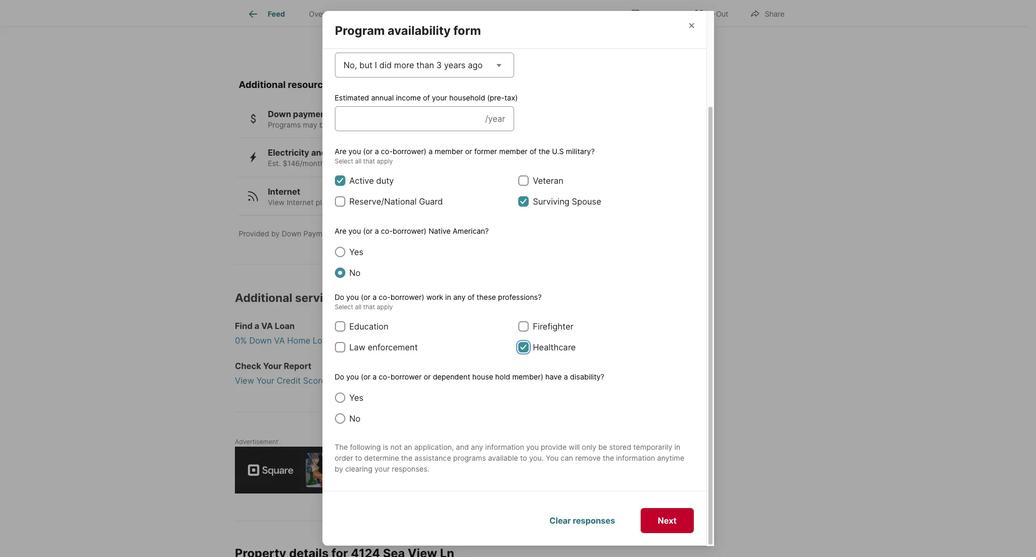 Task type: describe. For each thing, give the bounding box(es) containing it.
do you currently own a home?
[[335, 40, 439, 49]]

the inside are you (or a co-borrower) a member or former member of the u.s military? select all that apply
[[539, 147, 550, 156]]

of right income at the left top
[[423, 93, 430, 102]]

electricity
[[268, 148, 309, 158]]

share button
[[742, 2, 794, 24]]

professions?
[[498, 293, 542, 302]]

check
[[235, 361, 261, 372]]

Yes radio
[[335, 247, 345, 258]]

report inside 'check your report view your credit score'
[[284, 361, 312, 372]]

a inside find a va loan 0% down va home loans: get quote
[[255, 321, 259, 332]]

and inside the following is not an application, and any information you provide will only be stored temporarily in order to determine the assistance programs available to you. you can remove the information anytime by clearing your responses.
[[456, 443, 469, 452]]

Law enforcement checkbox
[[335, 343, 345, 353]]

no radio for are
[[335, 268, 345, 278]]

active duty
[[349, 176, 394, 186]]

available inside the following is not an application, and any information you provide will only be stored temporarily in order to determine the assistance programs available to you. you can remove the information anytime by clearing your responses.
[[488, 454, 518, 463]]

a up guard
[[429, 147, 433, 156]]

internet view internet plans and providers available for this home
[[268, 186, 463, 207]]

and inside internet view internet plans and providers available for this home
[[336, 198, 349, 207]]

with
[[366, 159, 381, 168]]

has
[[516, 29, 528, 38]]

loan
[[275, 321, 295, 332]]

you for do you (or a co-borrower or dependent house hold member) have a disability?
[[346, 373, 359, 382]]

that inside are you (or a co-borrower) a member or former member of the u.s military? select all that apply
[[363, 158, 375, 165]]

military?
[[566, 147, 595, 156]]

these
[[477, 293, 496, 302]]

dependent
[[433, 373, 470, 382]]

report inside the report ad button
[[591, 441, 607, 447]]

you.
[[529, 454, 544, 463]]

home
[[444, 198, 463, 207]]

you for do you (or a co-borrower) work in any of these professions? select all that apply
[[346, 293, 359, 302]]

additional for additional resources
[[239, 79, 286, 90]]

home?
[[416, 40, 439, 49]]

have
[[546, 373, 562, 382]]

tax
[[470, 10, 481, 18]]

determine
[[364, 454, 399, 463]]

lightbulb icon image
[[441, 29, 462, 50]]

quotes
[[508, 47, 534, 56]]

house
[[472, 373, 493, 382]]

can
[[561, 454, 573, 463]]

the
[[335, 443, 348, 452]]

assistance inside the down payment assistance programs may be available.
[[331, 109, 375, 119]]

loans:
[[313, 336, 339, 346]]

per
[[530, 38, 541, 47]]

estimated
[[335, 93, 369, 102]]

native
[[429, 227, 451, 236]]

insurance
[[471, 47, 506, 56]]

a right resource,
[[375, 227, 379, 236]]

share
[[765, 9, 785, 18]]

select inside are you (or a co-borrower) a member or former member of the u.s military? select all that apply
[[335, 158, 353, 165]]

tooltip containing policygenius has saved customers an average of $350 per year.
[[429, 0, 808, 69]]

0%
[[235, 336, 247, 346]]

property
[[365, 10, 397, 18]]

assistance inside the following is not an application, and any information you provide will only be stored temporarily in order to determine the assistance programs available to you. you can remove the information anytime by clearing your responses.
[[415, 454, 451, 463]]

provided by down payment resource, wattbuy, and allconnect
[[239, 229, 457, 238]]

Reserve/National Guard checkbox
[[335, 197, 345, 207]]

year.
[[543, 38, 560, 47]]

clear responses button
[[532, 509, 632, 534]]

u.s
[[552, 147, 564, 156]]

co- for or
[[379, 373, 391, 382]]

(or for are you (or a co-borrower) native american?
[[363, 227, 373, 236]]

find a va loan 0% down va home loans: get quote
[[235, 321, 382, 346]]

programs
[[268, 120, 301, 129]]

law
[[349, 343, 366, 353]]

all inside are you (or a co-borrower) a member or former member of the u.s military? select all that apply
[[355, 158, 362, 165]]

next button
[[641, 509, 694, 534]]

responses.
[[392, 465, 430, 474]]

an for not
[[404, 443, 412, 452]]

but
[[360, 60, 373, 71]]

co- for work
[[379, 293, 391, 302]]

a right own
[[410, 40, 414, 49]]

ad region
[[235, 447, 614, 494]]

no for do
[[349, 414, 361, 424]]

ad
[[609, 441, 614, 447]]

save
[[329, 159, 345, 168]]

plans
[[316, 198, 334, 207]]

are you (or a co-borrower) a member or former member of the u.s military? select all that apply
[[335, 147, 595, 165]]

any inside the following is not an application, and any information you provide will only be stored temporarily in order to determine the assistance programs available to you. you can remove the information anytime by clearing your responses.
[[471, 443, 483, 452]]

former
[[474, 147, 497, 156]]

1 vertical spatial advertisement
[[235, 438, 278, 446]]

did
[[380, 60, 392, 71]]

provided
[[239, 229, 269, 238]]

guard
[[419, 197, 443, 207]]

down inside the down payment assistance programs may be available.
[[268, 109, 291, 119]]

spouse
[[572, 197, 601, 207]]

order
[[335, 454, 353, 463]]

law enforcement
[[349, 343, 418, 353]]

co- for a
[[381, 147, 393, 156]]

schools tab
[[518, 2, 570, 27]]

0 vertical spatial internet
[[268, 186, 300, 197]]

surviving
[[533, 197, 570, 207]]

home
[[287, 336, 311, 346]]

years
[[444, 60, 466, 71]]

or inside are you (or a co-borrower) a member or former member of the u.s military? select all that apply
[[465, 147, 472, 156]]

veteran
[[533, 176, 564, 186]]

program availability form element
[[335, 11, 493, 39]]

only
[[582, 443, 597, 452]]

program availability form
[[335, 24, 481, 38]]

provide
[[541, 443, 567, 452]]

$146/month,
[[283, 159, 327, 168]]

/year
[[485, 114, 505, 124]]

a inside the do you (or a co-borrower) work in any of these professions? select all that apply
[[373, 293, 377, 302]]

report ad button
[[591, 441, 614, 449]]

$350
[[509, 38, 528, 47]]

(pre-
[[487, 93, 505, 102]]

0 vertical spatial your
[[263, 361, 282, 372]]

electricity and solar est. $146/month, save                  $146 with rooftop solar
[[268, 148, 427, 168]]

anytime
[[657, 454, 685, 463]]

available.
[[330, 120, 362, 129]]

favorite
[[645, 9, 672, 18]]

overview tab
[[297, 2, 353, 27]]

out
[[716, 9, 729, 18]]

reserve/national guard
[[349, 197, 443, 207]]

0 vertical spatial your
[[432, 93, 447, 102]]

is
[[383, 443, 389, 452]]

do for do you currently own a home?
[[335, 40, 344, 49]]

1 to from the left
[[355, 454, 362, 463]]

the following is not an application, and any information you provide will only be stored temporarily in order to determine the assistance programs available to you. you can remove the information anytime by clearing your responses.
[[335, 443, 685, 474]]

schools
[[530, 10, 558, 18]]

check your report view your credit score
[[235, 361, 326, 386]]

1 vertical spatial or
[[424, 373, 431, 382]]

additional services
[[235, 291, 343, 305]]

sale & tax history tab
[[434, 2, 518, 27]]

co- for native
[[381, 227, 393, 236]]

borrower) for education
[[391, 293, 424, 302]]

estimated annual income of your household (pre-tax)
[[335, 93, 518, 102]]

apply inside are you (or a co-borrower) a member or former member of the u.s military? select all that apply
[[377, 158, 393, 165]]

program availability form dialog
[[322, 0, 714, 546]]

find
[[235, 321, 253, 332]]

any inside the do you (or a co-borrower) work in any of these professions? select all that apply
[[453, 293, 466, 302]]

will
[[569, 443, 580, 452]]

credit
[[277, 376, 301, 386]]

more
[[394, 60, 414, 71]]

in inside the do you (or a co-borrower) work in any of these professions? select all that apply
[[445, 293, 451, 302]]

view inside internet view internet plans and providers available for this home
[[268, 198, 285, 207]]

and right wattbuy,
[[405, 229, 418, 238]]

1 vertical spatial solar
[[410, 159, 427, 168]]

score
[[303, 376, 326, 386]]

education
[[349, 322, 389, 332]]

0 horizontal spatial by
[[271, 229, 280, 238]]



Task type: vqa. For each thing, say whether or not it's contained in the screenshot.
the top 16
no



Task type: locate. For each thing, give the bounding box(es) containing it.
yes for do
[[349, 393, 364, 404]]

1 vertical spatial are
[[335, 227, 347, 236]]

1 vertical spatial borrower)
[[393, 227, 427, 236]]

details
[[398, 10, 423, 18]]

and up programs
[[456, 443, 469, 452]]

available left for at the top left of page
[[386, 198, 416, 207]]

yes for are
[[349, 247, 364, 258]]

that up education
[[363, 303, 375, 311]]

1 vertical spatial select
[[335, 303, 353, 311]]

2 apply from the top
[[377, 303, 393, 311]]

you down law
[[346, 373, 359, 382]]

application,
[[414, 443, 454, 452]]

0 vertical spatial advertisement
[[514, 324, 557, 332]]

are for are you (or a co-borrower) native american?
[[335, 227, 347, 236]]

you inside the do you (or a co-borrower) work in any of these professions? select all that apply
[[346, 293, 359, 302]]

co- down law enforcement at the left of the page
[[379, 373, 391, 382]]

co- down reserve/national
[[381, 227, 393, 236]]

2 yes from the top
[[349, 393, 364, 404]]

1 horizontal spatial assistance
[[415, 454, 451, 463]]

of left these
[[468, 293, 475, 302]]

your down determine
[[375, 465, 390, 474]]

of left the $350
[[500, 38, 507, 47]]

compare
[[562, 38, 594, 47]]

report
[[284, 361, 312, 372], [591, 441, 607, 447]]

view up provided in the top of the page
[[268, 198, 285, 207]]

be right "may"
[[319, 120, 328, 129]]

than
[[417, 60, 434, 71]]

2 vertical spatial borrower)
[[391, 293, 424, 302]]

(or inside the do you (or a co-borrower) work in any of these professions? select all that apply
[[361, 293, 371, 302]]

0 vertical spatial assistance
[[331, 109, 375, 119]]

your down check
[[257, 376, 274, 386]]

all left with
[[355, 158, 362, 165]]

are
[[335, 147, 347, 156], [335, 227, 347, 236]]

0 vertical spatial yes
[[349, 247, 364, 258]]

information down stored
[[616, 454, 655, 463]]

the down the report ad button
[[603, 454, 614, 463]]

0 horizontal spatial your
[[375, 465, 390, 474]]

2 vertical spatial down
[[249, 336, 272, 346]]

the up responses.
[[401, 454, 413, 463]]

clear
[[549, 516, 571, 527]]

responses
[[573, 516, 615, 527]]

compare insurance quotes
[[471, 38, 594, 56]]

or right borrower
[[424, 373, 431, 382]]

are for are you (or a co-borrower) a member or former member of the u.s military? select all that apply
[[335, 147, 347, 156]]

1 horizontal spatial va
[[274, 336, 285, 346]]

1 vertical spatial internet
[[287, 198, 314, 207]]

additional up find on the left bottom of the page
[[235, 291, 292, 305]]

you up $146
[[349, 147, 361, 156]]

1 no radio from the top
[[335, 268, 345, 278]]

you up you.
[[526, 443, 539, 452]]

1 vertical spatial va
[[274, 336, 285, 346]]

1 yes from the top
[[349, 247, 364, 258]]

1 vertical spatial view
[[235, 376, 254, 386]]

do you (or a co-borrower) work in any of these professions? select all that apply
[[335, 293, 542, 311]]

internet down est.
[[268, 186, 300, 197]]

down payment assistance programs may be available.
[[268, 109, 375, 129]]

co- inside the do you (or a co-borrower) work in any of these professions? select all that apply
[[379, 293, 391, 302]]

get
[[341, 336, 355, 346]]

0 horizontal spatial advertisement
[[235, 438, 278, 446]]

1 vertical spatial no
[[349, 414, 361, 424]]

favorite button
[[622, 2, 681, 24]]

yes right yes radio
[[349, 247, 364, 258]]

1 horizontal spatial information
[[616, 454, 655, 463]]

apply up education
[[377, 303, 393, 311]]

i
[[375, 60, 377, 71]]

1 horizontal spatial or
[[465, 147, 472, 156]]

property details tab
[[353, 2, 434, 27]]

you inside are you (or a co-borrower) a member or former member of the u.s military? select all that apply
[[349, 147, 361, 156]]

enforcement
[[368, 343, 418, 353]]

compare insurance quotes link
[[471, 38, 594, 56]]

your
[[263, 361, 282, 372], [257, 376, 274, 386]]

saved
[[530, 29, 551, 38]]

0 vertical spatial be
[[319, 120, 328, 129]]

0 vertical spatial by
[[271, 229, 280, 238]]

(or inside are you (or a co-borrower) a member or former member of the u.s military? select all that apply
[[363, 147, 373, 156]]

that up active duty
[[363, 158, 375, 165]]

1 vertical spatial report
[[591, 441, 607, 447]]

no
[[349, 268, 361, 278], [349, 414, 361, 424]]

down up programs
[[268, 109, 291, 119]]

2 member from the left
[[499, 147, 528, 156]]

borrower) for active duty
[[393, 147, 427, 156]]

1 horizontal spatial in
[[675, 443, 681, 452]]

a down law enforcement at the left of the page
[[373, 373, 377, 382]]

for
[[418, 198, 427, 207]]

no, but i did more than 3 years ago
[[344, 60, 483, 71]]

resource,
[[336, 229, 370, 238]]

1 select from the top
[[335, 158, 353, 165]]

0 horizontal spatial an
[[404, 443, 412, 452]]

american?
[[453, 227, 489, 236]]

an inside the following is not an application, and any information you provide will only be stored temporarily in order to determine the assistance programs available to you. you can remove the information anytime by clearing your responses.
[[404, 443, 412, 452]]

0 horizontal spatial available
[[386, 198, 416, 207]]

2 select from the top
[[335, 303, 353, 311]]

borrower) inside are you (or a co-borrower) a member or former member of the u.s military? select all that apply
[[393, 147, 427, 156]]

0 vertical spatial are
[[335, 147, 347, 156]]

that
[[363, 158, 375, 165], [363, 303, 375, 311]]

internet
[[268, 186, 300, 197], [287, 198, 314, 207]]

1 horizontal spatial any
[[471, 443, 483, 452]]

x-out button
[[685, 2, 738, 24]]

0 vertical spatial available
[[386, 198, 416, 207]]

1 vertical spatial your
[[375, 465, 390, 474]]

0 vertical spatial apply
[[377, 158, 393, 165]]

2 no radio from the top
[[335, 414, 345, 424]]

1 vertical spatial apply
[[377, 303, 393, 311]]

and up $146/month,
[[311, 148, 327, 158]]

0 vertical spatial that
[[363, 158, 375, 165]]

may
[[303, 120, 317, 129]]

solar
[[329, 148, 349, 158], [410, 159, 427, 168]]

0 horizontal spatial assistance
[[331, 109, 375, 119]]

1 vertical spatial be
[[599, 443, 607, 452]]

no radio down yes radio
[[335, 268, 345, 278]]

2 do from the top
[[335, 293, 344, 302]]

1 that from the top
[[363, 158, 375, 165]]

ago
[[468, 60, 483, 71]]

healthcare
[[533, 343, 576, 353]]

3 do from the top
[[335, 373, 344, 382]]

no for are
[[349, 268, 361, 278]]

lightbulb icon element
[[441, 29, 471, 56]]

Firefighter checkbox
[[518, 322, 529, 332]]

1 vertical spatial in
[[675, 443, 681, 452]]

1 horizontal spatial be
[[599, 443, 607, 452]]

program
[[335, 24, 385, 38]]

$146
[[347, 159, 364, 168]]

member left former
[[435, 147, 463, 156]]

be inside the down payment assistance programs may be available.
[[319, 120, 328, 129]]

a right find on the left bottom of the page
[[255, 321, 259, 332]]

yes right yes option
[[349, 393, 364, 404]]

a right have at the bottom
[[564, 373, 568, 382]]

down right '0%' at bottom left
[[249, 336, 272, 346]]

2 to from the left
[[520, 454, 527, 463]]

or
[[465, 147, 472, 156], [424, 373, 431, 382]]

No radio
[[335, 268, 345, 278], [335, 414, 345, 424]]

a up with
[[375, 147, 379, 156]]

0 horizontal spatial report
[[284, 361, 312, 372]]

an for customers
[[591, 29, 599, 38]]

down left payment
[[282, 229, 301, 238]]

0 horizontal spatial va
[[261, 321, 273, 332]]

1 horizontal spatial member
[[499, 147, 528, 156]]

va left loan
[[261, 321, 273, 332]]

0 vertical spatial select
[[335, 158, 353, 165]]

0 vertical spatial down
[[268, 109, 291, 119]]

select up the education option
[[335, 303, 353, 311]]

0 vertical spatial an
[[591, 29, 599, 38]]

view down check
[[235, 376, 254, 386]]

no radio for do
[[335, 414, 345, 424]]

member right former
[[499, 147, 528, 156]]

that inside the do you (or a co-borrower) work in any of these professions? select all that apply
[[363, 303, 375, 311]]

any right work
[[453, 293, 466, 302]]

select inside the do you (or a co-borrower) work in any of these professions? select all that apply
[[335, 303, 353, 311]]

Healthcare checkbox
[[518, 343, 529, 353]]

you inside the following is not an application, and any information you provide will only be stored temporarily in order to determine the assistance programs available to you. you can remove the information anytime by clearing your responses.
[[526, 443, 539, 452]]

no up following
[[349, 414, 361, 424]]

in right work
[[445, 293, 451, 302]]

clearing
[[345, 465, 373, 474]]

you right services
[[346, 293, 359, 302]]

(or down law
[[361, 373, 371, 382]]

0 vertical spatial additional
[[239, 79, 286, 90]]

0 vertical spatial va
[[261, 321, 273, 332]]

0 vertical spatial in
[[445, 293, 451, 302]]

0 horizontal spatial view
[[235, 376, 254, 386]]

co-
[[381, 147, 393, 156], [381, 227, 393, 236], [379, 293, 391, 302], [379, 373, 391, 382]]

apply inside the do you (or a co-borrower) work in any of these professions? select all that apply
[[377, 303, 393, 311]]

2 all from the top
[[355, 303, 362, 311]]

borrower
[[391, 373, 422, 382]]

1 horizontal spatial report
[[591, 441, 607, 447]]

to up clearing
[[355, 454, 362, 463]]

additional for additional services
[[235, 291, 292, 305]]

and right plans
[[336, 198, 349, 207]]

do inside the do you (or a co-borrower) work in any of these professions? select all that apply
[[335, 293, 344, 302]]

0 vertical spatial no radio
[[335, 268, 345, 278]]

2 that from the top
[[363, 303, 375, 311]]

1 vertical spatial no radio
[[335, 414, 345, 424]]

annual
[[371, 93, 394, 102]]

solar right rooftop
[[410, 159, 427, 168]]

in inside the following is not an application, and any information you provide will only be stored temporarily in order to determine the assistance programs available to you. you can remove the information anytime by clearing your responses.
[[675, 443, 681, 452]]

services
[[295, 291, 343, 305]]

1 apply from the top
[[377, 158, 393, 165]]

0 horizontal spatial member
[[435, 147, 463, 156]]

1 member from the left
[[435, 147, 463, 156]]

all
[[355, 158, 362, 165], [355, 303, 362, 311]]

availability
[[387, 24, 451, 38]]

borrower) left work
[[391, 293, 424, 302]]

(or
[[363, 147, 373, 156], [363, 227, 373, 236], [361, 293, 371, 302], [361, 373, 371, 382]]

of
[[500, 38, 507, 47], [423, 93, 430, 102], [530, 147, 537, 156], [468, 293, 475, 302]]

hold
[[495, 373, 510, 382]]

information up programs
[[485, 443, 524, 452]]

are inside are you (or a co-borrower) a member or former member of the u.s military? select all that apply
[[335, 147, 347, 156]]

1 horizontal spatial advertisement
[[514, 324, 557, 332]]

active
[[349, 176, 374, 186]]

1 vertical spatial additional
[[235, 291, 292, 305]]

1 horizontal spatial solar
[[410, 159, 427, 168]]

of inside are you (or a co-borrower) a member or former member of the u.s military? select all that apply
[[530, 147, 537, 156]]

co- up rooftop
[[381, 147, 393, 156]]

do for do you (or a co-borrower or dependent house hold member) have a disability?
[[335, 373, 344, 382]]

0 horizontal spatial be
[[319, 120, 328, 129]]

(or for are you (or a co-borrower) a member or former member of the u.s military? select all that apply
[[363, 147, 373, 156]]

of inside "policygenius has saved customers an average of $350 per year."
[[500, 38, 507, 47]]

next
[[658, 516, 677, 527]]

1 horizontal spatial to
[[520, 454, 527, 463]]

solar up save
[[329, 148, 349, 158]]

not
[[391, 443, 402, 452]]

remove
[[575, 454, 601, 463]]

1 vertical spatial down
[[282, 229, 301, 238]]

you for are you (or a co-borrower) native american?
[[349, 227, 361, 236]]

1 horizontal spatial available
[[488, 454, 518, 463]]

Education checkbox
[[335, 322, 345, 332]]

2 no from the top
[[349, 414, 361, 424]]

tab list
[[235, 0, 578, 27]]

select up "active duty" checkbox
[[335, 158, 353, 165]]

reserve/national
[[349, 197, 417, 207]]

wattbuy,
[[372, 229, 403, 238]]

1 horizontal spatial view
[[268, 198, 285, 207]]

form
[[453, 24, 481, 38]]

0 horizontal spatial any
[[453, 293, 466, 302]]

by inside the following is not an application, and any information you provide will only be stored temporarily in order to determine the assistance programs available to you. you can remove the information anytime by clearing your responses.
[[335, 465, 343, 474]]

you for do you currently own a home?
[[346, 40, 359, 49]]

by right provided in the top of the page
[[271, 229, 280, 238]]

0 horizontal spatial solar
[[329, 148, 349, 158]]

1 vertical spatial an
[[404, 443, 412, 452]]

payment
[[293, 109, 329, 119]]

1 horizontal spatial an
[[591, 29, 599, 38]]

the left u.s
[[539, 147, 550, 156]]

programs
[[453, 454, 486, 463]]

do up yes option
[[335, 373, 344, 382]]

(or for do you (or a co-borrower or dependent house hold member) have a disability?
[[361, 373, 371, 382]]

additional
[[239, 79, 286, 90], [235, 291, 292, 305]]

x-
[[709, 9, 716, 18]]

0 vertical spatial borrower)
[[393, 147, 427, 156]]

0 vertical spatial report
[[284, 361, 312, 372]]

of left u.s
[[530, 147, 537, 156]]

to left you.
[[520, 454, 527, 463]]

1 vertical spatial information
[[616, 454, 655, 463]]

report left ad
[[591, 441, 607, 447]]

(or up with
[[363, 147, 373, 156]]

do up no,
[[335, 40, 344, 49]]

(or for do you (or a co-borrower) work in any of these professions? select all that apply
[[361, 293, 371, 302]]

borrower) left native
[[393, 227, 427, 236]]

be inside the following is not an application, and any information you provide will only be stored temporarily in order to determine the assistance programs available to you. you can remove the information anytime by clearing your responses.
[[599, 443, 607, 452]]

0 vertical spatial do
[[335, 40, 344, 49]]

yes
[[349, 247, 364, 258], [349, 393, 364, 404]]

no down resource,
[[349, 268, 361, 278]]

quote
[[358, 336, 382, 346]]

history
[[483, 10, 506, 18]]

resources
[[288, 79, 334, 90]]

Active duty checkbox
[[335, 176, 345, 186]]

an right not
[[404, 443, 412, 452]]

do for do you (or a co-borrower) work in any of these professions? select all that apply
[[335, 293, 344, 302]]

report up credit
[[284, 361, 312, 372]]

0 vertical spatial or
[[465, 147, 472, 156]]

firefighter
[[533, 322, 574, 332]]

1 are from the top
[[335, 147, 347, 156]]

providers
[[351, 198, 384, 207]]

this
[[429, 198, 442, 207]]

(or down providers
[[363, 227, 373, 236]]

1 vertical spatial your
[[257, 376, 274, 386]]

est.
[[268, 159, 281, 168]]

you down program
[[346, 40, 359, 49]]

1 no from the top
[[349, 268, 361, 278]]

available left you.
[[488, 454, 518, 463]]

1 horizontal spatial by
[[335, 465, 343, 474]]

0 horizontal spatial the
[[401, 454, 413, 463]]

do up the education option
[[335, 293, 344, 302]]

tab list containing feed
[[235, 0, 578, 27]]

your up credit
[[263, 361, 282, 372]]

tooltip
[[429, 0, 808, 69]]

borrower) inside the do you (or a co-borrower) work in any of these professions? select all that apply
[[391, 293, 424, 302]]

co- up education
[[379, 293, 391, 302]]

a up education
[[373, 293, 377, 302]]

all inside the do you (or a co-borrower) work in any of these professions? select all that apply
[[355, 303, 362, 311]]

property details
[[365, 10, 423, 18]]

Yes radio
[[335, 393, 345, 404]]

1 vertical spatial that
[[363, 303, 375, 311]]

assistance up the available.
[[331, 109, 375, 119]]

va down loan
[[274, 336, 285, 346]]

1 vertical spatial yes
[[349, 393, 364, 404]]

duty
[[376, 176, 394, 186]]

borrower) up rooftop
[[393, 147, 427, 156]]

0 vertical spatial any
[[453, 293, 466, 302]]

are up save
[[335, 147, 347, 156]]

0 horizontal spatial to
[[355, 454, 362, 463]]

in
[[445, 293, 451, 302], [675, 443, 681, 452]]

your left the household
[[432, 93, 447, 102]]

assistance down the application, at the bottom of page
[[415, 454, 451, 463]]

your inside the following is not an application, and any information you provide will only be stored temporarily in order to determine the assistance programs available to you. you can remove the information anytime by clearing your responses.
[[375, 465, 390, 474]]

in up anytime
[[675, 443, 681, 452]]

feed
[[268, 10, 285, 18]]

all up education
[[355, 303, 362, 311]]

1 horizontal spatial the
[[539, 147, 550, 156]]

2 horizontal spatial the
[[603, 454, 614, 463]]

0 vertical spatial solar
[[329, 148, 349, 158]]

overview
[[309, 10, 342, 18]]

0 horizontal spatial information
[[485, 443, 524, 452]]

1 do from the top
[[335, 40, 344, 49]]

a
[[410, 40, 414, 49], [375, 147, 379, 156], [429, 147, 433, 156], [375, 227, 379, 236], [373, 293, 377, 302], [255, 321, 259, 332], [373, 373, 377, 382], [564, 373, 568, 382]]

2 are from the top
[[335, 227, 347, 236]]

1 vertical spatial any
[[471, 443, 483, 452]]

report ad
[[591, 441, 614, 447]]

additional resources
[[239, 79, 334, 90]]

be left ad
[[599, 443, 607, 452]]

an inside "policygenius has saved customers an average of $350 per year."
[[591, 29, 599, 38]]

and inside the electricity and solar est. $146/month, save                  $146 with rooftop solar
[[311, 148, 327, 158]]

you for are you (or a co-borrower) a member or former member of the u.s military? select all that apply
[[349, 147, 361, 156]]

co- inside are you (or a co-borrower) a member or former member of the u.s military? select all that apply
[[381, 147, 393, 156]]

or left former
[[465, 147, 472, 156]]

an up the compare
[[591, 29, 599, 38]]

0 vertical spatial view
[[268, 198, 285, 207]]

clear responses
[[549, 516, 615, 527]]

1 vertical spatial do
[[335, 293, 344, 302]]

1 horizontal spatial your
[[432, 93, 447, 102]]

down inside find a va loan 0% down va home loans: get quote
[[249, 336, 272, 346]]

Veteran checkbox
[[518, 176, 529, 186]]

you down providers
[[349, 227, 361, 236]]

0 vertical spatial all
[[355, 158, 362, 165]]

internet left plans
[[287, 198, 314, 207]]

average
[[471, 38, 498, 47]]

by down order
[[335, 465, 343, 474]]

are up yes radio
[[335, 227, 347, 236]]

0 horizontal spatial in
[[445, 293, 451, 302]]

of inside the do you (or a co-borrower) work in any of these professions? select all that apply
[[468, 293, 475, 302]]

an
[[591, 29, 599, 38], [404, 443, 412, 452]]

0 horizontal spatial or
[[424, 373, 431, 382]]

additional up programs
[[239, 79, 286, 90]]

1 vertical spatial available
[[488, 454, 518, 463]]

0 vertical spatial no
[[349, 268, 361, 278]]

rooftop
[[383, 159, 408, 168]]

1 all from the top
[[355, 158, 362, 165]]

income
[[396, 93, 421, 102]]

2 vertical spatial do
[[335, 373, 344, 382]]

(or up education
[[361, 293, 371, 302]]

1 vertical spatial all
[[355, 303, 362, 311]]

apply up duty
[[377, 158, 393, 165]]

following
[[350, 443, 381, 452]]

3
[[437, 60, 442, 71]]

Surviving Spouse checkbox
[[518, 197, 529, 207]]

available inside internet view internet plans and providers available for this home
[[386, 198, 416, 207]]

1 vertical spatial assistance
[[415, 454, 451, 463]]

view inside 'check your report view your credit score'
[[235, 376, 254, 386]]

1 vertical spatial by
[[335, 465, 343, 474]]

stored
[[609, 443, 632, 452]]

any up programs
[[471, 443, 483, 452]]

no radio down yes option
[[335, 414, 345, 424]]

0 vertical spatial information
[[485, 443, 524, 452]]

and
[[311, 148, 327, 158], [336, 198, 349, 207], [405, 229, 418, 238], [456, 443, 469, 452]]



